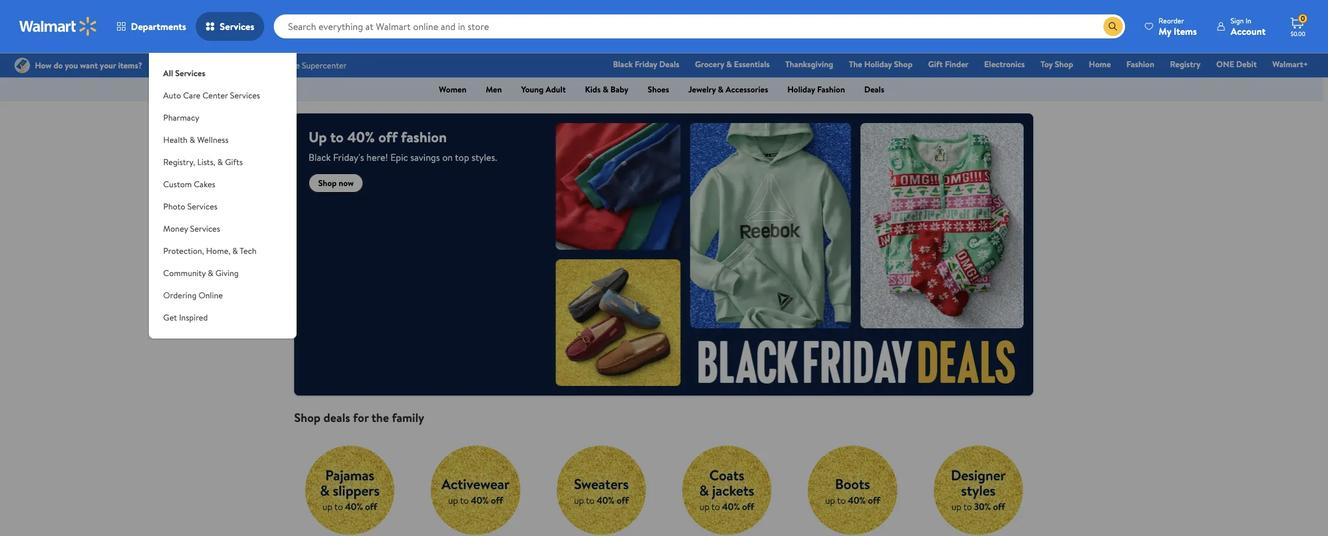 Task type: vqa. For each thing, say whether or not it's contained in the screenshot.
Ordering Online
yes



Task type: locate. For each thing, give the bounding box(es) containing it.
protection,
[[163, 245, 204, 257]]

the
[[372, 409, 389, 426]]

services down cakes at the left top
[[187, 201, 218, 213]]

black left friday
[[613, 58, 633, 70]]

gift finder
[[928, 58, 969, 70]]

fashion
[[1127, 58, 1155, 70]]

walmart image
[[19, 17, 97, 36]]

home,
[[206, 245, 231, 257]]

grocery
[[695, 58, 725, 70]]

savings
[[411, 151, 440, 164]]

online
[[199, 290, 223, 302]]

& inside dropdown button
[[190, 134, 195, 146]]

styles.
[[472, 151, 497, 164]]

all services
[[163, 67, 205, 79]]

debit
[[1237, 58, 1257, 70]]

shop inside the holiday shop link
[[894, 58, 913, 70]]

photo services button
[[149, 196, 297, 218]]

the holiday shop link
[[844, 58, 918, 71]]

black friday deals link
[[608, 58, 685, 71]]

& for giving
[[208, 267, 213, 279]]

& inside "dropdown button"
[[208, 267, 213, 279]]

fashion
[[401, 127, 447, 147]]

custom cakes
[[163, 178, 215, 190]]

& right health
[[190, 134, 195, 146]]

reorder my items
[[1159, 15, 1197, 38]]

electronics
[[985, 58, 1025, 70]]

services for money services
[[190, 223, 220, 235]]

services inside dropdown button
[[190, 223, 220, 235]]

&
[[727, 58, 732, 70], [190, 134, 195, 146], [217, 156, 223, 168], [233, 245, 238, 257], [208, 267, 213, 279]]

up to 40% off fashion black friday's here! epic savings on top styles.
[[309, 127, 497, 164]]

services right all at the top left of page
[[175, 67, 205, 79]]

shop deals for the family
[[294, 409, 424, 426]]

auto care center services button
[[149, 85, 297, 107]]

toy shop
[[1041, 58, 1074, 70]]

departments button
[[107, 12, 196, 41]]

here!
[[367, 151, 388, 164]]

protection, home, & tech button
[[149, 240, 297, 262]]

shop right holiday
[[894, 58, 913, 70]]

deals
[[660, 58, 680, 70]]

search icon image
[[1109, 22, 1118, 31]]

my
[[1159, 24, 1172, 38]]

gifts
[[225, 156, 243, 168]]

black inside up to 40% off fashion black friday's here! epic savings on top styles.
[[309, 151, 331, 164]]

list
[[287, 425, 1041, 536]]

friday's
[[333, 151, 364, 164]]

epic
[[391, 151, 408, 164]]

auto care center services
[[163, 89, 260, 102]]

& left giving
[[208, 267, 213, 279]]

shop left deals on the left bottom of page
[[294, 409, 321, 426]]

ordering online
[[163, 290, 223, 302]]

services up the protection, home, & tech
[[190, 223, 220, 235]]

black friday deals
[[613, 58, 680, 70]]

services inside popup button
[[220, 20, 254, 33]]

health & wellness
[[163, 134, 229, 146]]

auto
[[163, 89, 181, 102]]

all services link
[[149, 53, 297, 85]]

1 vertical spatial black
[[309, 151, 331, 164]]

all
[[163, 67, 173, 79]]

home link
[[1084, 58, 1117, 71]]

health
[[163, 134, 188, 146]]

items
[[1174, 24, 1197, 38]]

off
[[378, 127, 398, 147]]

black down up
[[309, 151, 331, 164]]

services
[[220, 20, 254, 33], [175, 67, 205, 79], [230, 89, 260, 102], [187, 201, 218, 213], [190, 223, 220, 235]]

sign
[[1231, 15, 1244, 26]]

ordering
[[163, 290, 197, 302]]

registry,
[[163, 156, 195, 168]]

1 horizontal spatial black
[[613, 58, 633, 70]]

community & giving
[[163, 267, 239, 279]]

0 vertical spatial black
[[613, 58, 633, 70]]

custom
[[163, 178, 192, 190]]

electronics link
[[979, 58, 1031, 71]]

black
[[613, 58, 633, 70], [309, 151, 331, 164]]

& left gifts
[[217, 156, 223, 168]]

services up the all services link
[[220, 20, 254, 33]]

& right grocery
[[727, 58, 732, 70]]

0 horizontal spatial black
[[309, 151, 331, 164]]

walmart+
[[1273, 58, 1309, 70]]

on
[[442, 151, 453, 164]]

shop
[[894, 58, 913, 70], [1055, 58, 1074, 70], [318, 177, 337, 189], [294, 409, 321, 426]]

family
[[392, 409, 424, 426]]

shop right toy
[[1055, 58, 1074, 70]]

$0.00
[[1291, 29, 1306, 38]]

shop left the now
[[318, 177, 337, 189]]

care
[[183, 89, 201, 102]]



Task type: describe. For each thing, give the bounding box(es) containing it.
registry, lists, & gifts button
[[149, 151, 297, 174]]

shop now link
[[309, 174, 364, 193]]

photo services
[[163, 201, 218, 213]]

thanksgiving link
[[780, 58, 839, 71]]

custom cakes button
[[149, 174, 297, 196]]

gift finder link
[[923, 58, 974, 71]]

wellness
[[197, 134, 229, 146]]

services for all services
[[175, 67, 205, 79]]

& for wellness
[[190, 134, 195, 146]]

protection, home, & tech
[[163, 245, 257, 257]]

the holiday shop
[[849, 58, 913, 70]]

registry
[[1170, 58, 1201, 70]]

grocery & essentials
[[695, 58, 770, 70]]

pharmacy
[[163, 112, 199, 124]]

Search search field
[[274, 14, 1125, 38]]

& left tech
[[233, 245, 238, 257]]

services for photo services
[[187, 201, 218, 213]]

account
[[1231, 24, 1266, 38]]

ordering online button
[[149, 285, 297, 307]]

registry link
[[1165, 58, 1207, 71]]

Walmart Site-Wide search field
[[274, 14, 1125, 38]]

holiday
[[865, 58, 892, 70]]

top
[[455, 151, 469, 164]]

giving
[[215, 267, 239, 279]]

fashion link
[[1122, 58, 1160, 71]]

departments
[[131, 20, 186, 33]]

cakes
[[194, 178, 215, 190]]

toy
[[1041, 58, 1053, 70]]

home
[[1089, 58, 1111, 70]]

0
[[1301, 13, 1306, 24]]

get
[[163, 312, 177, 324]]

services button
[[196, 12, 264, 41]]

thanksgiving
[[786, 58, 834, 70]]

essentials
[[734, 58, 770, 70]]

tech
[[240, 245, 257, 257]]

in
[[1246, 15, 1252, 26]]

40%
[[347, 127, 375, 147]]

registry, lists, & gifts
[[163, 156, 243, 168]]

& for essentials
[[727, 58, 732, 70]]

get inspired button
[[149, 307, 297, 329]]

money
[[163, 223, 188, 235]]

0 $0.00
[[1291, 13, 1306, 38]]

one
[[1217, 58, 1235, 70]]

grocery & essentials link
[[690, 58, 775, 71]]

the
[[849, 58, 863, 70]]

center
[[203, 89, 228, 102]]

up
[[309, 127, 327, 147]]

toy shop link
[[1036, 58, 1079, 71]]

community & giving button
[[149, 262, 297, 285]]

lists,
[[197, 156, 215, 168]]

shop inside shop now "link"
[[318, 177, 337, 189]]

pharmacy button
[[149, 107, 297, 129]]

health & wellness button
[[149, 129, 297, 151]]

finder
[[945, 58, 969, 70]]

community
[[163, 267, 206, 279]]

one debit link
[[1211, 58, 1263, 71]]

to
[[330, 127, 344, 147]]

money services
[[163, 223, 220, 235]]

deals
[[324, 409, 350, 426]]

photo
[[163, 201, 185, 213]]

now
[[339, 177, 354, 189]]

services right center
[[230, 89, 260, 102]]

reorder
[[1159, 15, 1185, 26]]

sign in account
[[1231, 15, 1266, 38]]

gift
[[928, 58, 943, 70]]

for
[[353, 409, 369, 426]]

shop inside toy shop link
[[1055, 58, 1074, 70]]

shop now
[[318, 177, 354, 189]]

friday
[[635, 58, 658, 70]]

walmart+ link
[[1268, 58, 1314, 71]]



